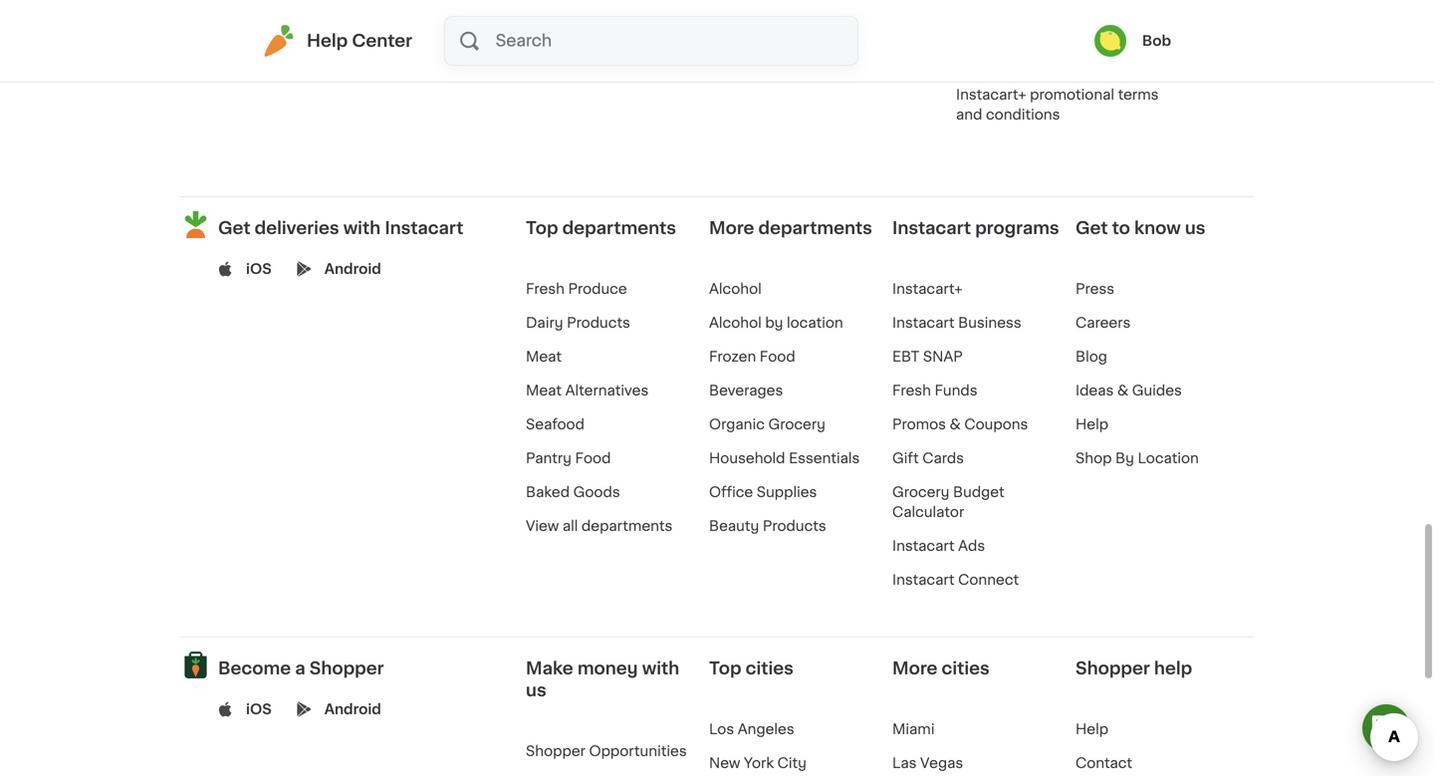 Task type: vqa. For each thing, say whether or not it's contained in the screenshot.
Program benefits on Instacart
no



Task type: describe. For each thing, give the bounding box(es) containing it.
fresh for fresh produce
[[526, 282, 565, 296]]

organic
[[709, 417, 765, 431]]

make money with us
[[526, 660, 680, 699]]

get for get to know us
[[1076, 220, 1108, 237]]

new york city
[[709, 756, 807, 770]]

dairy products
[[526, 316, 631, 330]]

ios link for become
[[246, 699, 272, 719]]

new
[[709, 756, 741, 770]]

bob link
[[1095, 25, 1172, 57]]

connect
[[959, 573, 1019, 587]]

las vegas link
[[893, 756, 964, 770]]

terms inside instacart+ promotional terms and conditions
[[1118, 88, 1159, 102]]

grocery budget calculator
[[893, 485, 1005, 519]]

android link for with
[[325, 259, 381, 279]]

blog link
[[1076, 350, 1108, 364]]

shopper help
[[1076, 660, 1193, 677]]

meat alternatives link
[[526, 383, 649, 397]]

top for top departments
[[526, 220, 558, 237]]

new york city link
[[709, 756, 807, 770]]

a
[[295, 660, 305, 677]]

los angeles
[[709, 722, 795, 736]]

center
[[352, 32, 412, 49]]

make
[[526, 660, 574, 677]]

departments for more departments
[[759, 220, 873, 237]]

conditions
[[986, 108, 1061, 122]]

blog
[[1076, 350, 1108, 364]]

ads
[[959, 539, 986, 553]]

promos & coupons
[[893, 417, 1029, 431]]

meat for meat alternatives
[[526, 383, 562, 397]]

alcohol link
[[709, 282, 762, 296]]

promotion
[[956, 52, 1029, 66]]

angeles
[[738, 722, 795, 736]]

& for promos
[[950, 417, 961, 431]]

more cities
[[893, 660, 990, 677]]

household essentials link
[[709, 451, 860, 465]]

instacart shopper app logo image for get
[[179, 208, 212, 241]]

instacart for instacart business
[[893, 316, 955, 330]]

android play store logo image for deliveries
[[297, 262, 312, 276]]

meat link
[[526, 350, 562, 364]]

city
[[778, 756, 807, 770]]

meat for the meat link
[[526, 350, 562, 364]]

instacart for instacart ads
[[893, 539, 955, 553]]

ios app store logo image for become a shopper
[[218, 702, 233, 717]]

mobile
[[1022, 32, 1070, 46]]

more for more cities
[[893, 660, 938, 677]]

instacart+ promotional terms and conditions
[[956, 88, 1159, 122]]

las
[[893, 756, 917, 770]]

Search search field
[[494, 17, 858, 65]]

cards
[[923, 451, 964, 465]]

shop by location
[[1076, 451, 1199, 465]]

beauty products
[[709, 519, 827, 533]]

careers
[[1076, 316, 1131, 330]]

household
[[709, 451, 786, 465]]

produce
[[568, 282, 627, 296]]

departments for top departments
[[563, 220, 676, 237]]

help inside "link"
[[307, 32, 348, 49]]

press link
[[1076, 282, 1115, 296]]

shopper opportunities link
[[526, 744, 687, 758]]

with for deliveries
[[343, 220, 381, 237]]

baked
[[526, 485, 570, 499]]

instacart programs
[[893, 220, 1060, 237]]

2 help link from the top
[[1076, 722, 1109, 736]]

food for pantry food
[[575, 451, 611, 465]]

ios for get
[[246, 262, 272, 276]]

essentials
[[789, 451, 860, 465]]

grocery inside the grocery budget calculator
[[893, 485, 950, 499]]

miami link
[[893, 722, 935, 736]]

guides
[[1133, 383, 1182, 397]]

york
[[744, 756, 774, 770]]

get for get deliveries with instacart
[[218, 220, 251, 237]]

alternatives
[[565, 383, 649, 397]]

know
[[1135, 220, 1181, 237]]

instacart+ promotional terms and conditions link
[[944, 77, 1172, 133]]

beverages link
[[709, 383, 783, 397]]

view
[[526, 519, 559, 533]]

instacart ads link
[[893, 539, 986, 553]]

and
[[956, 108, 983, 122]]

0 vertical spatial grocery
[[769, 417, 826, 431]]

instacart ads
[[893, 539, 986, 553]]

budget
[[953, 485, 1005, 499]]

shopper for shopper help
[[1076, 660, 1150, 677]]

gift cards link
[[893, 451, 964, 465]]

become a shopper
[[218, 660, 384, 677]]

with for money
[[642, 660, 680, 677]]

alcohol by location link
[[709, 316, 844, 330]]

& for ideas
[[1118, 383, 1129, 397]]

get deliveries with instacart
[[218, 220, 464, 237]]

dairy products link
[[526, 316, 631, 330]]

ideas & guides
[[1076, 383, 1182, 397]]

instacart for instacart mobile app promotion terms
[[956, 32, 1019, 46]]

contact link
[[1076, 756, 1133, 770]]

help center link
[[263, 25, 412, 57]]

ebt snap
[[893, 350, 963, 364]]

ebt snap link
[[893, 350, 963, 364]]

location
[[787, 316, 844, 330]]

pantry food link
[[526, 451, 611, 465]]

shopper for shopper opportunities
[[526, 744, 586, 758]]

baked goods link
[[526, 485, 620, 499]]

deliveries
[[255, 220, 339, 237]]

cities for more cities
[[942, 660, 990, 677]]

cities for top cities
[[746, 660, 794, 677]]

gift
[[893, 451, 919, 465]]

top cities
[[709, 660, 794, 677]]

bob
[[1143, 34, 1172, 48]]



Task type: locate. For each thing, give the bounding box(es) containing it.
instacart+
[[956, 88, 1027, 102], [893, 282, 963, 296]]

shopper right a
[[310, 660, 384, 677]]

2 android play store logo image from the top
[[297, 702, 312, 717]]

ideas
[[1076, 383, 1114, 397]]

1 android link from the top
[[325, 259, 381, 279]]

shopper
[[310, 660, 384, 677], [1076, 660, 1150, 677], [526, 744, 586, 758]]

1 horizontal spatial us
[[1185, 220, 1206, 237]]

press
[[1076, 282, 1115, 296]]

help up contact link
[[1076, 722, 1109, 736]]

shop by location link
[[1076, 451, 1199, 465]]

instacart for instacart connect
[[893, 573, 955, 587]]

0 vertical spatial with
[[343, 220, 381, 237]]

departments
[[563, 220, 676, 237], [759, 220, 873, 237], [582, 519, 673, 533]]

1 meat from the top
[[526, 350, 562, 364]]

shop
[[1076, 451, 1112, 465]]

grocery budget calculator link
[[893, 485, 1005, 519]]

2 meat from the top
[[526, 383, 562, 397]]

0 horizontal spatial terms
[[1033, 52, 1073, 66]]

1 vertical spatial android link
[[325, 699, 381, 719]]

1 vertical spatial more
[[893, 660, 938, 677]]

us inside make money with us
[[526, 682, 547, 699]]

with inside make money with us
[[642, 660, 680, 677]]

0 horizontal spatial shopper
[[310, 660, 384, 677]]

fresh
[[526, 282, 565, 296], [893, 383, 931, 397]]

products for dairy products
[[567, 316, 631, 330]]

android
[[325, 262, 381, 276], [325, 702, 381, 716]]

0 horizontal spatial products
[[567, 316, 631, 330]]

dairy
[[526, 316, 563, 330]]

view all departments link
[[526, 519, 673, 533]]

2 vertical spatial help
[[1076, 722, 1109, 736]]

0 horizontal spatial food
[[575, 451, 611, 465]]

ios down deliveries
[[246, 262, 272, 276]]

0 horizontal spatial more
[[709, 220, 755, 237]]

2 instacart shopper app logo image from the top
[[179, 649, 212, 681]]

ios down become
[[246, 702, 272, 716]]

organic grocery link
[[709, 417, 826, 431]]

instacart+ up instacart business
[[893, 282, 963, 296]]

0 vertical spatial products
[[567, 316, 631, 330]]

android for shopper
[[325, 702, 381, 716]]

instacart mobile app promotion terms link
[[944, 21, 1172, 77]]

frozen food
[[709, 350, 796, 364]]

android link down the get deliveries with instacart
[[325, 259, 381, 279]]

help right instacart icon
[[307, 32, 348, 49]]

fresh up dairy
[[526, 282, 565, 296]]

fresh down ebt
[[893, 383, 931, 397]]

cities down instacart connect
[[942, 660, 990, 677]]

instacart shopper app logo image for become
[[179, 649, 212, 681]]

fresh for fresh funds
[[893, 383, 931, 397]]

2 horizontal spatial shopper
[[1076, 660, 1150, 677]]

grocery up calculator
[[893, 485, 950, 499]]

meat down dairy
[[526, 350, 562, 364]]

us for make money with us
[[526, 682, 547, 699]]

alcohol
[[709, 282, 762, 296], [709, 316, 762, 330]]

alcohol down alcohol link at the top of the page
[[709, 316, 762, 330]]

1 vertical spatial help
[[1076, 417, 1109, 431]]

0 vertical spatial meat
[[526, 350, 562, 364]]

ios link down deliveries
[[246, 259, 272, 279]]

departments up produce
[[563, 220, 676, 237]]

1 horizontal spatial terms
[[1118, 88, 1159, 102]]

android play store logo image down become a shopper
[[297, 702, 312, 717]]

baked goods
[[526, 485, 620, 499]]

0 vertical spatial more
[[709, 220, 755, 237]]

grocery
[[769, 417, 826, 431], [893, 485, 950, 499]]

0 vertical spatial ios
[[246, 262, 272, 276]]

0 vertical spatial ios app store logo image
[[218, 262, 233, 276]]

alcohol for alcohol by location
[[709, 316, 762, 330]]

top
[[526, 220, 558, 237], [709, 660, 742, 677]]

ios link for get
[[246, 259, 272, 279]]

us down make
[[526, 682, 547, 699]]

products down supplies
[[763, 519, 827, 533]]

organic grocery
[[709, 417, 826, 431]]

grocery up household essentials
[[769, 417, 826, 431]]

0 horizontal spatial grocery
[[769, 417, 826, 431]]

& right ideas
[[1118, 383, 1129, 397]]

0 vertical spatial instacart+
[[956, 88, 1027, 102]]

1 android play store logo image from the top
[[297, 262, 312, 276]]

0 vertical spatial instacart shopper app logo image
[[179, 208, 212, 241]]

0 vertical spatial food
[[760, 350, 796, 364]]

0 vertical spatial android play store logo image
[[297, 262, 312, 276]]

1 help link from the top
[[1076, 417, 1109, 431]]

ios app store logo image
[[218, 262, 233, 276], [218, 702, 233, 717]]

1 cities from the left
[[746, 660, 794, 677]]

0 horizontal spatial get
[[218, 220, 251, 237]]

products
[[567, 316, 631, 330], [763, 519, 827, 533]]

0 horizontal spatial with
[[343, 220, 381, 237]]

departments down the goods
[[582, 519, 673, 533]]

help link
[[1076, 417, 1109, 431], [1076, 722, 1109, 736]]

0 horizontal spatial us
[[526, 682, 547, 699]]

instacart business link
[[893, 316, 1022, 330]]

gift cards
[[893, 451, 964, 465]]

top up los at the bottom
[[709, 660, 742, 677]]

seafood link
[[526, 417, 585, 431]]

0 vertical spatial ios link
[[246, 259, 272, 279]]

1 vertical spatial ios
[[246, 702, 272, 716]]

android link for shopper
[[325, 699, 381, 719]]

app
[[1074, 32, 1100, 46]]

shopper left help
[[1076, 660, 1150, 677]]

promos & coupons link
[[893, 417, 1029, 431]]

food for frozen food
[[760, 350, 796, 364]]

alcohol up alcohol by location
[[709, 282, 762, 296]]

meat
[[526, 350, 562, 364], [526, 383, 562, 397]]

0 vertical spatial &
[[1118, 383, 1129, 397]]

instacart+ up and
[[956, 88, 1027, 102]]

more up miami link
[[893, 660, 938, 677]]

instacart+ for instacart+ promotional terms and conditions
[[956, 88, 1027, 102]]

0 vertical spatial fresh
[[526, 282, 565, 296]]

food
[[760, 350, 796, 364], [575, 451, 611, 465]]

ideas & guides link
[[1076, 383, 1182, 397]]

ios link
[[246, 259, 272, 279], [246, 699, 272, 719]]

1 vertical spatial ios link
[[246, 699, 272, 719]]

1 alcohol from the top
[[709, 282, 762, 296]]

instacart inside instacart mobile app promotion terms
[[956, 32, 1019, 46]]

2 alcohol from the top
[[709, 316, 762, 330]]

ios app store logo image for get deliveries with instacart
[[218, 262, 233, 276]]

1 get from the left
[[218, 220, 251, 237]]

careers link
[[1076, 316, 1131, 330]]

top for top cities
[[709, 660, 742, 677]]

cities up angeles at right
[[746, 660, 794, 677]]

android play store logo image for a
[[297, 702, 312, 717]]

meat down the meat link
[[526, 383, 562, 397]]

android link down become a shopper
[[325, 699, 381, 719]]

0 vertical spatial help link
[[1076, 417, 1109, 431]]

1 horizontal spatial shopper
[[526, 744, 586, 758]]

0 vertical spatial alcohol
[[709, 282, 762, 296]]

instacart+ for instacart+ link
[[893, 282, 963, 296]]

instacart shopper app logo image
[[179, 208, 212, 241], [179, 649, 212, 681]]

1 horizontal spatial fresh
[[893, 383, 931, 397]]

snap
[[923, 350, 963, 364]]

get left to
[[1076, 220, 1108, 237]]

1 vertical spatial help link
[[1076, 722, 1109, 736]]

terms down bob 'link'
[[1118, 88, 1159, 102]]

by
[[1116, 451, 1135, 465]]

fresh funds
[[893, 383, 978, 397]]

1 vertical spatial android play store logo image
[[297, 702, 312, 717]]

1 horizontal spatial with
[[642, 660, 680, 677]]

0 vertical spatial android link
[[325, 259, 381, 279]]

top up fresh produce on the top of page
[[526, 220, 558, 237]]

contact
[[1076, 756, 1133, 770]]

food up the goods
[[575, 451, 611, 465]]

get left deliveries
[[218, 220, 251, 237]]

2 android link from the top
[[325, 699, 381, 719]]

instacart+ inside instacart+ promotional terms and conditions
[[956, 88, 1027, 102]]

android for with
[[325, 262, 381, 276]]

1 horizontal spatial products
[[763, 519, 827, 533]]

opportunities
[[589, 744, 687, 758]]

alcohol for alcohol link at the top of the page
[[709, 282, 762, 296]]

1 ios from the top
[[246, 262, 272, 276]]

android play store logo image
[[297, 262, 312, 276], [297, 702, 312, 717]]

ios for become
[[246, 702, 272, 716]]

1 vertical spatial alcohol
[[709, 316, 762, 330]]

1 vertical spatial grocery
[[893, 485, 950, 499]]

2 cities from the left
[[942, 660, 990, 677]]

office supplies link
[[709, 485, 817, 499]]

money
[[578, 660, 638, 677]]

get to know us
[[1076, 220, 1206, 237]]

calculator
[[893, 505, 965, 519]]

programs
[[976, 220, 1060, 237]]

beverages
[[709, 383, 783, 397]]

0 horizontal spatial cities
[[746, 660, 794, 677]]

with
[[343, 220, 381, 237], [642, 660, 680, 677]]

2 get from the left
[[1076, 220, 1108, 237]]

pantry
[[526, 451, 572, 465]]

0 horizontal spatial fresh
[[526, 282, 565, 296]]

1 vertical spatial products
[[763, 519, 827, 533]]

fresh produce
[[526, 282, 627, 296]]

products down produce
[[567, 316, 631, 330]]

1 vertical spatial top
[[709, 660, 742, 677]]

2 ios app store logo image from the top
[[218, 702, 233, 717]]

1 vertical spatial instacart+
[[893, 282, 963, 296]]

us right know
[[1185, 220, 1206, 237]]

1 horizontal spatial more
[[893, 660, 938, 677]]

ios
[[246, 262, 272, 276], [246, 702, 272, 716]]

0 vertical spatial us
[[1185, 220, 1206, 237]]

0 vertical spatial help
[[307, 32, 348, 49]]

more up alcohol link at the top of the page
[[709, 220, 755, 237]]

1 vertical spatial food
[[575, 451, 611, 465]]

goods
[[573, 485, 620, 499]]

1 ios link from the top
[[246, 259, 272, 279]]

location
[[1138, 451, 1199, 465]]

food down alcohol by location
[[760, 350, 796, 364]]

promos
[[893, 417, 946, 431]]

0 vertical spatial terms
[[1033, 52, 1073, 66]]

frozen food link
[[709, 350, 796, 364]]

get
[[218, 220, 251, 237], [1076, 220, 1108, 237]]

1 vertical spatial ios app store logo image
[[218, 702, 233, 717]]

& down 'funds'
[[950, 417, 961, 431]]

more for more departments
[[709, 220, 755, 237]]

android down become a shopper
[[325, 702, 381, 716]]

terms down mobile
[[1033, 52, 1073, 66]]

departments up location
[[759, 220, 873, 237]]

by
[[765, 316, 784, 330]]

1 vertical spatial android
[[325, 702, 381, 716]]

2 ios link from the top
[[246, 699, 272, 719]]

business
[[959, 316, 1022, 330]]

help link up contact link
[[1076, 722, 1109, 736]]

frozen
[[709, 350, 756, 364]]

1 vertical spatial terms
[[1118, 88, 1159, 102]]

supplies
[[757, 485, 817, 499]]

become
[[218, 660, 291, 677]]

to
[[1112, 220, 1131, 237]]

shopper left opportunities
[[526, 744, 586, 758]]

ebt
[[893, 350, 920, 364]]

1 vertical spatial fresh
[[893, 383, 931, 397]]

vegas
[[921, 756, 964, 770]]

0 vertical spatial android
[[325, 262, 381, 276]]

user avatar image
[[1095, 25, 1127, 57]]

0 horizontal spatial &
[[950, 417, 961, 431]]

help up shop
[[1076, 417, 1109, 431]]

0 horizontal spatial top
[[526, 220, 558, 237]]

with right deliveries
[[343, 220, 381, 237]]

1 horizontal spatial food
[[760, 350, 796, 364]]

us for get to know us
[[1185, 220, 1206, 237]]

0 vertical spatial top
[[526, 220, 558, 237]]

funds
[[935, 383, 978, 397]]

1 android from the top
[[325, 262, 381, 276]]

miami
[[893, 722, 935, 736]]

1 ios app store logo image from the top
[[218, 262, 233, 276]]

household essentials
[[709, 451, 860, 465]]

android play store logo image down deliveries
[[297, 262, 312, 276]]

2 ios from the top
[[246, 702, 272, 716]]

android down the get deliveries with instacart
[[325, 262, 381, 276]]

terms inside instacart mobile app promotion terms
[[1033, 52, 1073, 66]]

more
[[709, 220, 755, 237], [893, 660, 938, 677]]

alcohol by location
[[709, 316, 844, 330]]

1 vertical spatial meat
[[526, 383, 562, 397]]

top departments
[[526, 220, 676, 237]]

instacart mobile app promotion terms
[[956, 32, 1100, 66]]

ios link down become
[[246, 699, 272, 719]]

1 horizontal spatial &
[[1118, 383, 1129, 397]]

1 instacart shopper app logo image from the top
[[179, 208, 212, 241]]

us
[[1185, 220, 1206, 237], [526, 682, 547, 699]]

1 vertical spatial with
[[642, 660, 680, 677]]

1 vertical spatial &
[[950, 417, 961, 431]]

1 horizontal spatial cities
[[942, 660, 990, 677]]

instacart for instacart programs
[[893, 220, 971, 237]]

view all departments
[[526, 519, 673, 533]]

instacart image
[[263, 25, 295, 57]]

1 horizontal spatial grocery
[[893, 485, 950, 499]]

1 horizontal spatial get
[[1076, 220, 1108, 237]]

1 vertical spatial us
[[526, 682, 547, 699]]

products for beauty products
[[763, 519, 827, 533]]

all
[[563, 519, 578, 533]]

1 vertical spatial instacart shopper app logo image
[[179, 649, 212, 681]]

instacart connect
[[893, 573, 1019, 587]]

help link up shop
[[1076, 417, 1109, 431]]

2 android from the top
[[325, 702, 381, 716]]

with right money
[[642, 660, 680, 677]]

1 horizontal spatial top
[[709, 660, 742, 677]]



